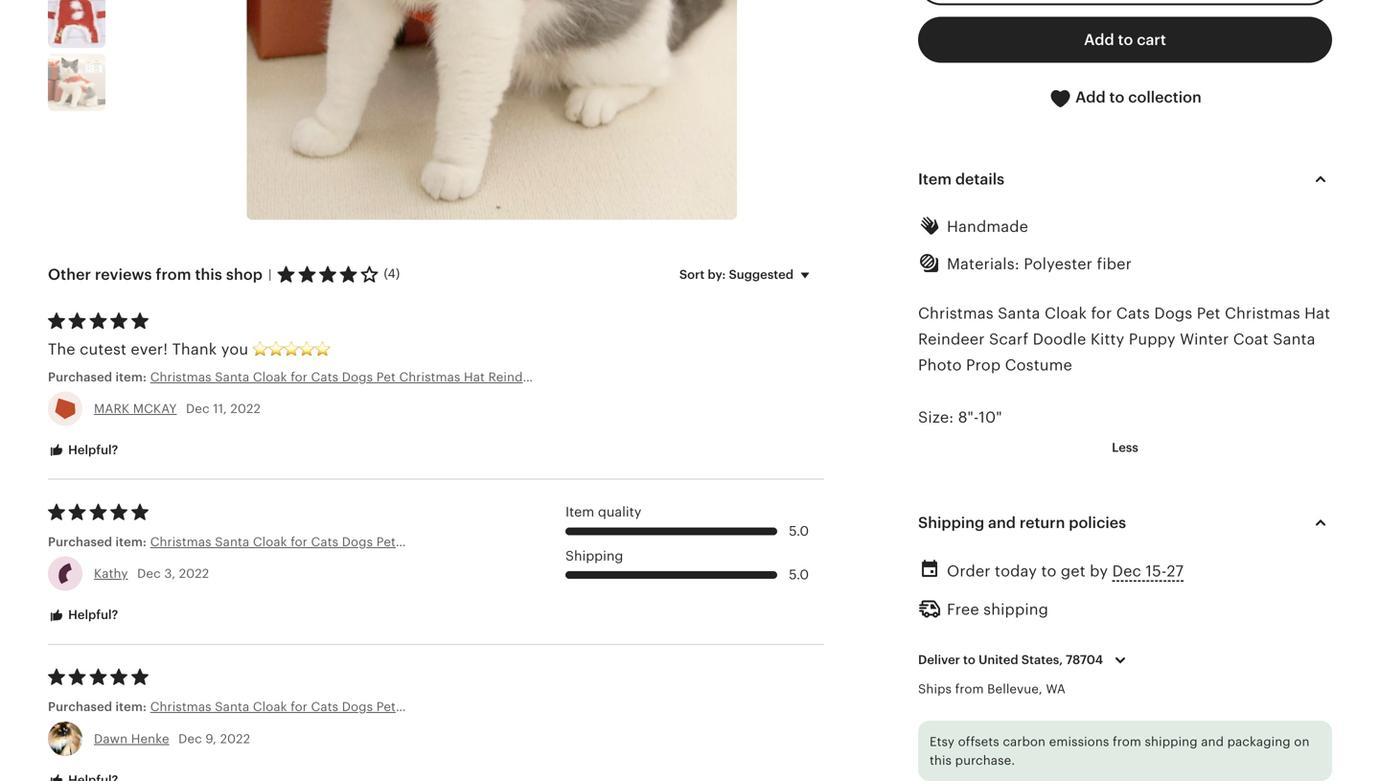 Task type: describe. For each thing, give the bounding box(es) containing it.
to for cart
[[1118, 31, 1133, 48]]

add for add to cart
[[1084, 31, 1114, 48]]

purchased for kathy dec 3, 2022
[[48, 535, 112, 549]]

item for item details
[[918, 170, 952, 188]]

and inside dropdown button
[[988, 514, 1016, 531]]

|
[[268, 267, 272, 282]]

mckay
[[133, 402, 177, 416]]

handmade
[[947, 218, 1028, 235]]

christmas santa cloak  for cats dogs pet christmas hat reindeer scarf doodle kitty puppy winter coat santa photo prop costume
[[918, 305, 1330, 374]]

mark
[[94, 402, 130, 416]]

ships
[[918, 682, 952, 696]]

add to collection
[[1072, 89, 1202, 106]]

you
[[221, 341, 248, 358]]

dawn henke link
[[94, 732, 169, 746]]

sort
[[679, 267, 705, 282]]

dawn
[[94, 732, 128, 746]]

deliver
[[918, 653, 960, 667]]

⭐️⭐️⭐️⭐️⭐️
[[253, 341, 330, 358]]

winter
[[1180, 331, 1229, 348]]

materials: polyester fiber
[[947, 255, 1132, 273]]

11,
[[213, 402, 227, 416]]

mark mckay dec 11, 2022
[[94, 402, 261, 416]]

5.0 for item quality
[[789, 523, 809, 539]]

0 horizontal spatial shipping
[[984, 601, 1049, 618]]

helpful? for kathy dec 3, 2022
[[65, 608, 118, 622]]

less button
[[1098, 431, 1153, 465]]

reviews
[[95, 266, 152, 283]]

shipping for shipping
[[565, 548, 623, 563]]

prop
[[966, 357, 1001, 374]]

(4)
[[384, 266, 400, 281]]

0 vertical spatial this
[[195, 266, 222, 283]]

add to cart button
[[918, 17, 1332, 63]]

1 horizontal spatial from
[[955, 682, 984, 696]]

1 christmas from the left
[[918, 305, 994, 322]]

free shipping
[[947, 601, 1049, 618]]

suggested
[[729, 267, 794, 282]]

and inside etsy offsets carbon emissions from shipping and packaging on this purchase.
[[1201, 735, 1224, 749]]

shipping and return policies button
[[901, 500, 1349, 546]]

united
[[979, 653, 1018, 667]]

polyester
[[1024, 255, 1093, 273]]

order today to get by dec 15-27
[[947, 563, 1184, 580]]

helpful? button for mark mckay
[[34, 433, 133, 468]]

15-
[[1146, 563, 1167, 580]]

christmas santa cloak for cats dogs pet christmas hat image 6 image
[[48, 0, 105, 48]]

quality
[[598, 504, 641, 520]]

today
[[995, 563, 1037, 580]]

2 christmas from the left
[[1225, 305, 1300, 322]]

emissions
[[1049, 735, 1109, 749]]

purchased for mark mckay dec 11, 2022
[[48, 370, 112, 384]]

add to collection button
[[918, 74, 1332, 122]]

hat
[[1305, 305, 1330, 322]]

coat
[[1233, 331, 1269, 348]]

etsy offsets carbon emissions from shipping and packaging on this purchase.
[[930, 735, 1310, 768]]

2022 for 9,
[[220, 732, 250, 746]]

other reviews from this shop
[[48, 266, 263, 283]]

cats
[[1116, 305, 1150, 322]]

size:
[[918, 409, 954, 426]]

cart
[[1137, 31, 1166, 48]]

cloak
[[1045, 305, 1087, 322]]

ships from bellevue, wa
[[918, 682, 1066, 696]]

mark mckay link
[[94, 402, 177, 416]]

puppy
[[1129, 331, 1176, 348]]

for
[[1091, 305, 1112, 322]]

costume
[[1005, 357, 1072, 374]]

carbon
[[1003, 735, 1046, 749]]

3,
[[164, 567, 176, 581]]

2022 for 11,
[[230, 402, 261, 416]]

item quality
[[565, 504, 641, 520]]

reindeer
[[918, 331, 985, 348]]

by:
[[708, 267, 726, 282]]

8"-
[[958, 409, 979, 426]]

thank
[[172, 341, 217, 358]]

kathy dec 3, 2022
[[94, 567, 209, 581]]

the cutest ever! thank you ⭐️⭐️⭐️⭐️⭐️
[[48, 341, 330, 358]]

to for united
[[963, 653, 976, 667]]

order
[[947, 563, 991, 580]]

deliver to united states, 78704 button
[[904, 640, 1146, 680]]

purchased item: for mark mckay
[[48, 370, 150, 384]]

pet
[[1197, 305, 1221, 322]]

78704
[[1066, 653, 1103, 667]]

shipping and return policies
[[918, 514, 1126, 531]]

0 horizontal spatial from
[[156, 266, 191, 283]]

on
[[1294, 735, 1310, 749]]

offsets
[[958, 735, 999, 749]]

1 vertical spatial santa
[[1273, 331, 1316, 348]]

purchased item: for dawn henke
[[48, 700, 150, 714]]



Task type: locate. For each thing, give the bounding box(es) containing it.
christmas up the reindeer
[[918, 305, 994, 322]]

states,
[[1021, 653, 1063, 667]]

sort by: suggested button
[[665, 254, 831, 295]]

2 vertical spatial purchased
[[48, 700, 112, 714]]

shipping for shipping and return policies
[[918, 514, 984, 531]]

0 horizontal spatial this
[[195, 266, 222, 283]]

and left packaging on the right of page
[[1201, 735, 1224, 749]]

this down etsy
[[930, 753, 952, 768]]

wa
[[1046, 682, 1066, 696]]

2 vertical spatial from
[[1113, 735, 1141, 749]]

etsy
[[930, 735, 955, 749]]

add down add to cart button
[[1075, 89, 1106, 106]]

shipping
[[918, 514, 984, 531], [565, 548, 623, 563]]

2022
[[230, 402, 261, 416], [179, 567, 209, 581], [220, 732, 250, 746]]

0 vertical spatial 2022
[[230, 402, 261, 416]]

add for add to collection
[[1075, 89, 1106, 106]]

item: for dawn
[[115, 700, 147, 714]]

to inside button
[[1118, 31, 1133, 48]]

item for item quality
[[565, 504, 594, 520]]

and
[[988, 514, 1016, 531], [1201, 735, 1224, 749]]

1 helpful? from the top
[[65, 443, 118, 457]]

to inside dropdown button
[[963, 653, 976, 667]]

purchased up dawn at the bottom left of the page
[[48, 700, 112, 714]]

1 vertical spatial helpful? button
[[34, 598, 133, 633]]

by
[[1090, 563, 1108, 580]]

helpful? button down the kathy in the bottom of the page
[[34, 598, 133, 633]]

item left quality
[[565, 504, 594, 520]]

shipping down today
[[984, 601, 1049, 618]]

item inside dropdown button
[[918, 170, 952, 188]]

shop
[[226, 266, 263, 283]]

add
[[1084, 31, 1114, 48], [1075, 89, 1106, 106]]

0 vertical spatial helpful?
[[65, 443, 118, 457]]

0 vertical spatial 5.0
[[789, 523, 809, 539]]

1 horizontal spatial this
[[930, 753, 952, 768]]

add inside button
[[1075, 89, 1106, 106]]

dec left 3,
[[137, 567, 161, 581]]

purchased up 'kathy' link
[[48, 535, 112, 549]]

1 vertical spatial from
[[955, 682, 984, 696]]

0 vertical spatial helpful? button
[[34, 433, 133, 468]]

helpful? button down mark
[[34, 433, 133, 468]]

less
[[1112, 441, 1138, 455]]

purchased for dawn henke dec 9, 2022
[[48, 700, 112, 714]]

from right 'reviews'
[[156, 266, 191, 283]]

1 purchased from the top
[[48, 370, 112, 384]]

10"
[[979, 409, 1002, 426]]

to left the get
[[1041, 563, 1057, 580]]

0 vertical spatial and
[[988, 514, 1016, 531]]

the
[[48, 341, 75, 358]]

1 5.0 from the top
[[789, 523, 809, 539]]

to left collection
[[1109, 89, 1125, 106]]

1 horizontal spatial shipping
[[918, 514, 984, 531]]

item left details
[[918, 170, 952, 188]]

ever!
[[131, 341, 168, 358]]

this inside etsy offsets carbon emissions from shipping and packaging on this purchase.
[[930, 753, 952, 768]]

1 horizontal spatial shipping
[[1145, 735, 1198, 749]]

0 vertical spatial item:
[[115, 370, 147, 384]]

deliver to united states, 78704
[[918, 653, 1103, 667]]

1 vertical spatial and
[[1201, 735, 1224, 749]]

helpful? for mark mckay dec 11, 2022
[[65, 443, 118, 457]]

helpful? button for kathy
[[34, 598, 133, 633]]

1 purchased item: from the top
[[48, 370, 150, 384]]

from inside etsy offsets carbon emissions from shipping and packaging on this purchase.
[[1113, 735, 1141, 749]]

christmas
[[918, 305, 994, 322], [1225, 305, 1300, 322]]

1 vertical spatial purchased
[[48, 535, 112, 549]]

item: up 'kathy' link
[[115, 535, 147, 549]]

dec left 11, at the bottom of page
[[186, 402, 210, 416]]

dogs
[[1154, 305, 1193, 322]]

purchased item:
[[48, 370, 150, 384], [48, 535, 150, 549], [48, 700, 150, 714]]

and left the return on the right of page
[[988, 514, 1016, 531]]

santa
[[998, 305, 1040, 322], [1273, 331, 1316, 348]]

kitty
[[1091, 331, 1125, 348]]

dawn henke dec 9, 2022
[[94, 732, 250, 746]]

3 purchased item: from the top
[[48, 700, 150, 714]]

1 horizontal spatial santa
[[1273, 331, 1316, 348]]

3 item: from the top
[[115, 700, 147, 714]]

dec right by
[[1112, 563, 1142, 580]]

dec 15-27 button
[[1112, 557, 1184, 585]]

2 purchased item: from the top
[[48, 535, 150, 549]]

2 vertical spatial item:
[[115, 700, 147, 714]]

1 horizontal spatial item
[[918, 170, 952, 188]]

add inside button
[[1084, 31, 1114, 48]]

2022 right 3,
[[179, 567, 209, 581]]

0 vertical spatial purchased item:
[[48, 370, 150, 384]]

other
[[48, 266, 91, 283]]

get
[[1061, 563, 1086, 580]]

2 helpful? button from the top
[[34, 598, 133, 633]]

christmas up coat
[[1225, 305, 1300, 322]]

purchased item: for kathy
[[48, 535, 150, 549]]

0 horizontal spatial shipping
[[565, 548, 623, 563]]

1 vertical spatial purchased item:
[[48, 535, 150, 549]]

purchased item: down the cutest
[[48, 370, 150, 384]]

free
[[947, 601, 979, 618]]

2022 right 9,
[[220, 732, 250, 746]]

bellevue,
[[987, 682, 1043, 696]]

1 item: from the top
[[115, 370, 147, 384]]

shipping up order at the right
[[918, 514, 984, 531]]

1 horizontal spatial and
[[1201, 735, 1224, 749]]

1 vertical spatial shipping
[[565, 548, 623, 563]]

0 vertical spatial santa
[[998, 305, 1040, 322]]

dec
[[186, 402, 210, 416], [1112, 563, 1142, 580], [137, 567, 161, 581], [178, 732, 202, 746]]

from
[[156, 266, 191, 283], [955, 682, 984, 696], [1113, 735, 1141, 749]]

item: for mark
[[115, 370, 147, 384]]

1 vertical spatial item
[[565, 504, 594, 520]]

shipping down item quality
[[565, 548, 623, 563]]

from right emissions in the bottom of the page
[[1113, 735, 1141, 749]]

shipping left packaging on the right of page
[[1145, 735, 1198, 749]]

5.0
[[789, 523, 809, 539], [789, 567, 809, 582]]

add left cart
[[1084, 31, 1114, 48]]

0 vertical spatial add
[[1084, 31, 1114, 48]]

2 5.0 from the top
[[789, 567, 809, 582]]

sort by: suggested
[[679, 267, 794, 282]]

2 vertical spatial purchased item:
[[48, 700, 150, 714]]

2 purchased from the top
[[48, 535, 112, 549]]

0 vertical spatial from
[[156, 266, 191, 283]]

item details
[[918, 170, 1005, 188]]

item: up mark mckay 'link'
[[115, 370, 147, 384]]

2022 right 11, at the bottom of page
[[230, 402, 261, 416]]

christmas santa cloak for cats dogs pet christmas hat image 7 image
[[48, 54, 105, 111]]

1 helpful? button from the top
[[34, 433, 133, 468]]

1 horizontal spatial christmas
[[1225, 305, 1300, 322]]

1 vertical spatial 2022
[[179, 567, 209, 581]]

purchased
[[48, 370, 112, 384], [48, 535, 112, 549], [48, 700, 112, 714]]

to left cart
[[1118, 31, 1133, 48]]

item: for kathy
[[115, 535, 147, 549]]

1 vertical spatial this
[[930, 753, 952, 768]]

return
[[1020, 514, 1065, 531]]

shipping inside dropdown button
[[918, 514, 984, 531]]

1 vertical spatial helpful?
[[65, 608, 118, 622]]

2 horizontal spatial from
[[1113, 735, 1141, 749]]

kathy
[[94, 567, 128, 581]]

0 horizontal spatial christmas
[[918, 305, 994, 322]]

item details button
[[901, 156, 1349, 202]]

2 item: from the top
[[115, 535, 147, 549]]

27
[[1167, 563, 1184, 580]]

2 vertical spatial 2022
[[220, 732, 250, 746]]

9,
[[206, 732, 217, 746]]

0 vertical spatial shipping
[[918, 514, 984, 531]]

photo
[[918, 357, 962, 374]]

fiber
[[1097, 255, 1132, 273]]

2 helpful? from the top
[[65, 608, 118, 622]]

policies
[[1069, 514, 1126, 531]]

cutest
[[80, 341, 127, 358]]

materials:
[[947, 255, 1020, 273]]

size: 8"-10"
[[918, 409, 1002, 426]]

helpful? down 'kathy' link
[[65, 608, 118, 622]]

0 vertical spatial item
[[918, 170, 952, 188]]

helpful? down mark
[[65, 443, 118, 457]]

shipping inside etsy offsets carbon emissions from shipping and packaging on this purchase.
[[1145, 735, 1198, 749]]

helpful? button
[[34, 433, 133, 468], [34, 598, 133, 633]]

purchased item: up dawn at the bottom left of the page
[[48, 700, 150, 714]]

0 horizontal spatial item
[[565, 504, 594, 520]]

purchase.
[[955, 753, 1015, 768]]

0 horizontal spatial santa
[[998, 305, 1040, 322]]

santa up scarf
[[998, 305, 1040, 322]]

item: up dawn henke link
[[115, 700, 147, 714]]

collection
[[1128, 89, 1202, 106]]

1 vertical spatial add
[[1075, 89, 1106, 106]]

scarf
[[989, 331, 1029, 348]]

shipping
[[984, 601, 1049, 618], [1145, 735, 1198, 749]]

1 vertical spatial 5.0
[[789, 567, 809, 582]]

helpful?
[[65, 443, 118, 457], [65, 608, 118, 622]]

henke
[[131, 732, 169, 746]]

to for collection
[[1109, 89, 1125, 106]]

0 vertical spatial shipping
[[984, 601, 1049, 618]]

3 purchased from the top
[[48, 700, 112, 714]]

to inside button
[[1109, 89, 1125, 106]]

purchased item: up 'kathy' link
[[48, 535, 150, 549]]

1 vertical spatial shipping
[[1145, 735, 1198, 749]]

item
[[918, 170, 952, 188], [565, 504, 594, 520]]

dec left 9,
[[178, 732, 202, 746]]

0 vertical spatial purchased
[[48, 370, 112, 384]]

doodle
[[1033, 331, 1086, 348]]

1 vertical spatial item:
[[115, 535, 147, 549]]

add to cart
[[1084, 31, 1166, 48]]

santa down hat
[[1273, 331, 1316, 348]]

from right ships
[[955, 682, 984, 696]]

0 horizontal spatial and
[[988, 514, 1016, 531]]

to left "united"
[[963, 653, 976, 667]]

packaging
[[1227, 735, 1291, 749]]

purchased down the
[[48, 370, 112, 384]]

5.0 for shipping
[[789, 567, 809, 582]]

this left shop
[[195, 266, 222, 283]]



Task type: vqa. For each thing, say whether or not it's contained in the screenshot.
Purchased
yes



